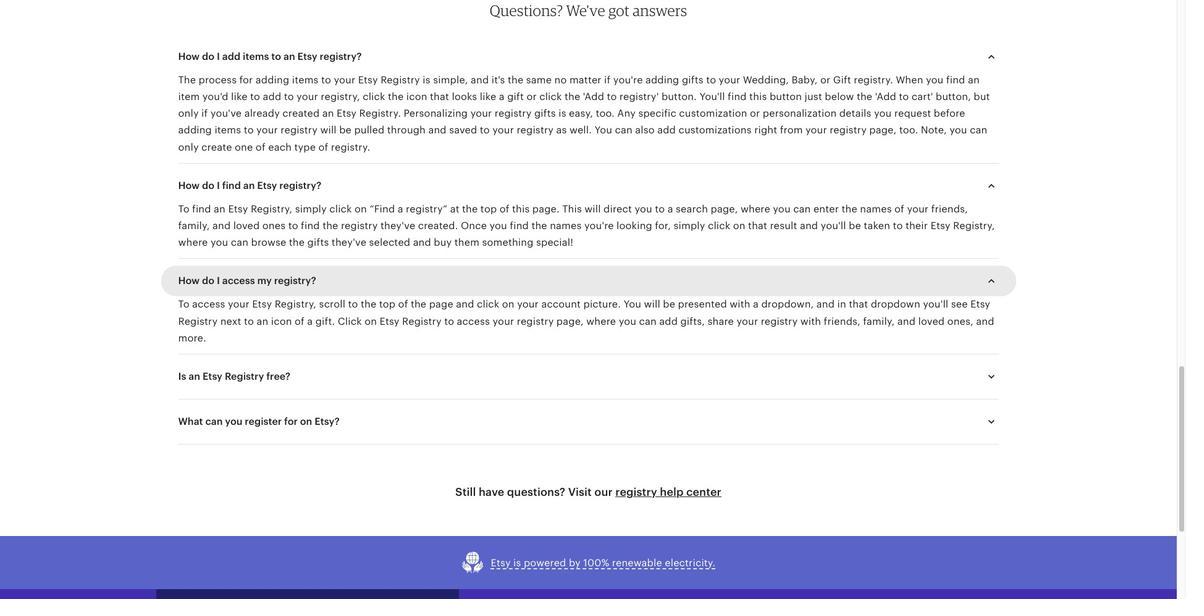 Task type: vqa. For each thing, say whether or not it's contained in the screenshot.
&
no



Task type: locate. For each thing, give the bounding box(es) containing it.
simply
[[295, 203, 327, 215], [674, 220, 706, 232]]

that
[[430, 91, 449, 103], [749, 220, 768, 232], [849, 299, 869, 310]]

do for find
[[202, 180, 215, 191]]

0 horizontal spatial simply
[[295, 203, 327, 215]]

direct
[[604, 203, 632, 215]]

baby,
[[792, 74, 818, 86]]

1 i from the top
[[217, 51, 220, 62]]

1 horizontal spatial names
[[861, 203, 892, 215]]

button.
[[662, 91, 697, 103]]

0 horizontal spatial or
[[527, 91, 537, 103]]

your
[[334, 74, 356, 86], [719, 74, 741, 86], [297, 91, 318, 103], [471, 108, 492, 119], [257, 124, 278, 136], [493, 124, 514, 136], [806, 124, 828, 136], [908, 203, 929, 215], [228, 299, 250, 310], [517, 299, 539, 310], [493, 316, 514, 327], [737, 316, 759, 327]]

0 vertical spatial top
[[481, 203, 497, 215]]

and down enter
[[800, 220, 818, 232]]

find down how do i find an etsy registry?
[[192, 203, 211, 215]]

be left 'pulled'
[[339, 124, 352, 136]]

1 vertical spatial this
[[512, 203, 530, 215]]

2 horizontal spatial be
[[849, 220, 862, 232]]

free?
[[267, 371, 291, 383]]

adding
[[256, 74, 289, 86], [646, 74, 680, 86], [178, 124, 212, 136]]

registry left free?
[[225, 371, 264, 383]]

page, inside the to find an etsy registry, simply click on "find a registry" at the top of this page. this will direct you to a search page, where you can enter the names of your friends, family, and loved ones to find the registry they've created. once you find the names you're looking for, simply click on that result and you'll be taken to their etsy registry, where you can browse the gifts they've selected and buy them something special!
[[711, 203, 738, 215]]

can left gifts,
[[639, 316, 657, 327]]

registry? down type
[[280, 180, 322, 191]]

items inside dropdown button
[[243, 51, 269, 62]]

can inside what can you register for on etsy? dropdown button
[[205, 416, 223, 428]]

registry, up ones
[[251, 203, 293, 215]]

you're inside the to find an etsy registry, simply click on "find a registry" at the top of this page. this will direct you to a search page, where you can enter the names of your friends, family, and loved ones to find the registry they've created. once you find the names you're looking for, simply click on that result and you'll be taken to their etsy registry, where you can browse the gifts they've selected and buy them something special!
[[585, 220, 614, 232]]

questions?
[[490, 1, 563, 20]]

1 vertical spatial how
[[178, 180, 200, 191]]

1 horizontal spatial you'll
[[924, 299, 949, 310]]

the
[[508, 74, 524, 86], [388, 91, 404, 103], [565, 91, 581, 103], [857, 91, 873, 103], [462, 203, 478, 215], [842, 203, 858, 215], [323, 220, 338, 232], [532, 220, 547, 232], [289, 237, 305, 249], [361, 299, 377, 310], [411, 299, 427, 310]]

0 horizontal spatial will
[[320, 124, 337, 136]]

you're down direct
[[585, 220, 614, 232]]

well.
[[570, 124, 592, 136]]

will inside the process for adding items to your etsy registry is simple, and it's the same no matter if you're adding gifts to your wedding, baby, or gift registry. when you find an item you'd like to add to your registry, click the icon that looks like a gift or click the 'add to registry' button. you'll find this button just below the 'add to cart' button, but only if you've already created an etsy registry. personalizing your registry gifts is easy, too. any specific customization or personalization details you request before adding items to your registry will be pulled through and saved to your registry as well. you can also add customizations right from your registry page, too. note, you can only create one of each type of registry.
[[320, 124, 337, 136]]

1 vertical spatial you
[[624, 299, 642, 310]]

find right ones
[[301, 220, 320, 232]]

their
[[906, 220, 928, 232]]

0 vertical spatial you'll
[[821, 220, 847, 232]]

add
[[222, 51, 241, 62], [263, 91, 281, 103], [658, 124, 676, 136], [660, 316, 678, 327]]

help
[[660, 486, 684, 499]]

what can you register for on etsy?
[[178, 416, 340, 428]]

presented
[[678, 299, 727, 310]]

is left simple,
[[423, 74, 431, 86]]

3 how from the top
[[178, 275, 200, 287]]

next
[[220, 316, 241, 327]]

0 vertical spatial registry,
[[251, 203, 293, 215]]

with
[[730, 299, 751, 310], [801, 316, 822, 327]]

items down you've
[[215, 124, 241, 136]]

1 'add from the left
[[583, 91, 605, 103]]

and down dropdown
[[898, 316, 916, 327]]

you'll inside to access your etsy registry, scroll to the top of the page and click on your account picture. you will be presented with a dropdown, and in that dropdown you'll see etsy registry next to an icon of a gift. click on etsy registry to access your registry page, where you can add gifts, share your registry with friends, family, and loved ones, and more.
[[924, 299, 949, 310]]

2 vertical spatial that
[[849, 299, 869, 310]]

to inside the how do i add items to an etsy registry? dropdown button
[[272, 51, 281, 62]]

like down it's
[[480, 91, 497, 103]]

questions?
[[507, 486, 566, 499]]

that inside the to find an etsy registry, simply click on "find a registry" at the top of this page. this will direct you to a search page, where you can enter the names of your friends, family, and loved ones to find the registry they've created. once you find the names you're looking for, simply click on that result and you'll be taken to their etsy registry, where you can browse the gifts they've selected and buy them something special!
[[749, 220, 768, 232]]

right
[[755, 124, 778, 136]]

0 horizontal spatial be
[[339, 124, 352, 136]]

do
[[202, 51, 215, 62], [202, 180, 215, 191], [202, 275, 215, 287]]

do for add
[[202, 51, 215, 62]]

will
[[320, 124, 337, 136], [585, 203, 601, 215], [644, 299, 661, 310]]

2 vertical spatial will
[[644, 299, 661, 310]]

0 horizontal spatial with
[[730, 299, 751, 310]]

you right details
[[875, 108, 892, 119]]

1 vertical spatial with
[[801, 316, 822, 327]]

from
[[780, 124, 803, 136]]

personalization
[[763, 108, 837, 119]]

you up how do i access my registry?
[[211, 237, 228, 249]]

i
[[217, 51, 220, 62], [217, 180, 220, 191], [217, 275, 220, 287]]

1 horizontal spatial if
[[605, 74, 611, 86]]

gifts
[[682, 74, 704, 86], [535, 108, 556, 119], [308, 237, 329, 249]]

this left page.
[[512, 203, 530, 215]]

you're up registry'
[[614, 74, 643, 86]]

names down this
[[550, 220, 582, 232]]

0 vertical spatial registry.
[[854, 74, 894, 86]]

0 horizontal spatial page,
[[557, 316, 584, 327]]

2 vertical spatial be
[[663, 299, 676, 310]]

gifts inside the to find an etsy registry, simply click on "find a registry" at the top of this page. this will direct you to a search page, where you can enter the names of your friends, family, and loved ones to find the registry they've created. once you find the names you're looking for, simply click on that result and you'll be taken to their etsy registry, where you can browse the gifts they've selected and buy them something special!
[[308, 237, 329, 249]]

1 horizontal spatial for
[[284, 416, 298, 428]]

be inside the process for adding items to your etsy registry is simple, and it's the same no matter if you're adding gifts to your wedding, baby, or gift registry. when you find an item you'd like to add to your registry, click the icon that looks like a gift or click the 'add to registry' button. you'll find this button just below the 'add to cart' button, but only if you've already created an etsy registry. personalizing your registry gifts is easy, too. any specific customization or personalization details you request before adding items to your registry will be pulled through and saved to your registry as well. you can also add customizations right from your registry page, too. note, you can only create one of each type of registry.
[[339, 124, 352, 136]]

0 vertical spatial too.
[[596, 108, 615, 119]]

2 how from the top
[[178, 180, 200, 191]]

on left result
[[734, 220, 746, 232]]

top up once in the top of the page
[[481, 203, 497, 215]]

2 horizontal spatial page,
[[870, 124, 897, 136]]

how for how do i add items to an etsy registry?
[[178, 51, 200, 62]]

an down how do i find an etsy registry?
[[214, 203, 226, 215]]

1 vertical spatial that
[[749, 220, 768, 232]]

that inside the process for adding items to your etsy registry is simple, and it's the same no matter if you're adding gifts to your wedding, baby, or gift registry. when you find an item you'd like to add to your registry, click the icon that looks like a gift or click the 'add to registry' button. you'll find this button just below the 'add to cart' button, but only if you've already created an etsy registry. personalizing your registry gifts is easy, too. any specific customization or personalization details you request before adding items to your registry will be pulled through and saved to your registry as well. you can also add customizations right from your registry page, too. note, you can only create one of each type of registry.
[[430, 91, 449, 103]]

when
[[896, 74, 924, 86]]

loved inside the to find an etsy registry, simply click on "find a registry" at the top of this page. this will direct you to a search page, where you can enter the names of your friends, family, and loved ones to find the registry they've created. once you find the names you're looking for, simply click on that result and you'll be taken to their etsy registry, where you can browse the gifts they've selected and buy them something special!
[[233, 220, 260, 232]]

registry
[[495, 108, 532, 119], [281, 124, 318, 136], [517, 124, 554, 136], [830, 124, 867, 136], [341, 220, 378, 232], [517, 316, 554, 327], [761, 316, 798, 327], [616, 486, 658, 499]]

1 vertical spatial icon
[[271, 316, 292, 327]]

item
[[178, 91, 200, 103]]

0 horizontal spatial 'add
[[583, 91, 605, 103]]

gift.
[[316, 316, 335, 327]]

account
[[542, 299, 581, 310]]

for inside dropdown button
[[284, 416, 298, 428]]

names
[[861, 203, 892, 215], [550, 220, 582, 232]]

0 vertical spatial family,
[[178, 220, 210, 232]]

2 vertical spatial do
[[202, 275, 215, 287]]

registry right our
[[616, 486, 658, 499]]

that left result
[[749, 220, 768, 232]]

our
[[595, 486, 613, 499]]

like up you've
[[231, 91, 248, 103]]

for right register
[[284, 416, 298, 428]]

click down the no
[[540, 91, 562, 103]]

you'll
[[821, 220, 847, 232], [924, 299, 949, 310]]

a left gift. at left bottom
[[307, 316, 313, 327]]

1 vertical spatial you'll
[[924, 299, 949, 310]]

already
[[245, 108, 280, 119]]

an inside to access your etsy registry, scroll to the top of the page and click on your account picture. you will be presented with a dropdown, and in that dropdown you'll see etsy registry next to an icon of a gift. click on etsy registry to access your registry page, where you can add gifts, share your registry with friends, family, and loved ones, and more.
[[257, 316, 268, 327]]

will right picture.
[[644, 299, 661, 310]]

too. left any
[[596, 108, 615, 119]]

gifts up button.
[[682, 74, 704, 86]]

1 horizontal spatial simply
[[674, 220, 706, 232]]

0 vertical spatial that
[[430, 91, 449, 103]]

where
[[741, 203, 771, 215], [178, 237, 208, 249], [587, 316, 616, 327]]

ones,
[[948, 316, 974, 327]]

the up gift on the left top of page
[[508, 74, 524, 86]]

1 horizontal spatial page,
[[711, 203, 738, 215]]

2 i from the top
[[217, 180, 220, 191]]

access inside dropdown button
[[222, 275, 255, 287]]

that inside to access your etsy registry, scroll to the top of the page and click on your account picture. you will be presented with a dropdown, and in that dropdown you'll see etsy registry next to an icon of a gift. click on etsy registry to access your registry page, where you can add gifts, share your registry with friends, family, and loved ones, and more.
[[849, 299, 869, 310]]

etsy
[[298, 51, 318, 62], [358, 74, 378, 86], [337, 108, 357, 119], [257, 180, 277, 191], [228, 203, 248, 215], [931, 220, 951, 232], [252, 299, 272, 310], [971, 299, 991, 310], [380, 316, 400, 327], [203, 371, 223, 383], [491, 557, 511, 569]]

1 do from the top
[[202, 51, 215, 62]]

0 vertical spatial is
[[423, 74, 431, 86]]

0 vertical spatial they've
[[381, 220, 416, 232]]

it's
[[492, 74, 505, 86]]

2 do from the top
[[202, 180, 215, 191]]

matter
[[570, 74, 602, 86]]

icon up personalizing
[[407, 91, 427, 103]]

page, right search
[[711, 203, 738, 215]]

0 vertical spatial to
[[178, 203, 190, 215]]

1 vertical spatial if
[[202, 108, 208, 119]]

you'll down enter
[[821, 220, 847, 232]]

ones
[[263, 220, 286, 232]]

items
[[243, 51, 269, 62], [292, 74, 319, 86], [215, 124, 241, 136]]

before
[[934, 108, 966, 119]]

0 horizontal spatial that
[[430, 91, 449, 103]]

1 vertical spatial they've
[[332, 237, 367, 249]]

adding up button.
[[646, 74, 680, 86]]

0 vertical spatial names
[[861, 203, 892, 215]]

1 vertical spatial loved
[[919, 316, 945, 327]]

wedding,
[[743, 74, 789, 86]]

1 vertical spatial registry.
[[331, 141, 370, 153]]

1 vertical spatial you're
[[585, 220, 614, 232]]

taken
[[864, 220, 891, 232]]

the down page.
[[532, 220, 547, 232]]

1 horizontal spatial friends,
[[932, 203, 969, 215]]

button,
[[936, 91, 972, 103]]

1 vertical spatial items
[[292, 74, 319, 86]]

or up right
[[750, 108, 760, 119]]

1 vertical spatial gifts
[[535, 108, 556, 119]]

0 vertical spatial access
[[222, 275, 255, 287]]

0 vertical spatial items
[[243, 51, 269, 62]]

this down "wedding,"
[[750, 91, 767, 103]]

i left my
[[217, 275, 220, 287]]

is
[[423, 74, 431, 86], [559, 108, 567, 119], [514, 557, 521, 569]]

you left register
[[225, 416, 243, 428]]

1 horizontal spatial too.
[[900, 124, 919, 136]]

1 horizontal spatial you
[[624, 299, 642, 310]]

1 vertical spatial to
[[178, 299, 190, 310]]

click right page
[[477, 299, 500, 310]]

and left buy
[[413, 237, 431, 249]]

page.
[[533, 203, 560, 215]]

family,
[[178, 220, 210, 232], [864, 316, 895, 327]]

to access your etsy registry, scroll to the top of the page and click on your account picture. you will be presented with a dropdown, and in that dropdown you'll see etsy registry next to an icon of a gift. click on etsy registry to access your registry page, where you can add gifts, share your registry with friends, family, and loved ones, and more.
[[178, 299, 995, 344]]

0 horizontal spatial you
[[595, 124, 613, 136]]

1 like from the left
[[231, 91, 248, 103]]

what can you register for on etsy? button
[[167, 407, 1010, 437]]

registry, inside to access your etsy registry, scroll to the top of the page and click on your account picture. you will be presented with a dropdown, and in that dropdown you'll see etsy registry next to an icon of a gift. click on etsy registry to access your registry page, where you can add gifts, share your registry with friends, family, and loved ones, and more.
[[275, 299, 317, 310]]

an right is
[[189, 371, 200, 383]]

registry, up gift. at left bottom
[[275, 299, 317, 310]]

1 horizontal spatial where
[[587, 316, 616, 327]]

0 vertical spatial page,
[[870, 124, 897, 136]]

0 vertical spatial you're
[[614, 74, 643, 86]]

only down item on the left top of page
[[178, 108, 199, 119]]

icon inside to access your etsy registry, scroll to the top of the page and click on your account picture. you will be presented with a dropdown, and in that dropdown you'll see etsy registry next to an icon of a gift. click on etsy registry to access your registry page, where you can add gifts, share your registry with friends, family, and loved ones, and more.
[[271, 316, 292, 327]]

enter
[[814, 203, 839, 215]]

2 to from the top
[[178, 299, 190, 310]]

registry.
[[359, 108, 401, 119]]

page, inside to access your etsy registry, scroll to the top of the page and click on your account picture. you will be presented with a dropdown, and in that dropdown you'll see etsy registry next to an icon of a gift. click on etsy registry to access your registry page, where you can add gifts, share your registry with friends, family, and loved ones, and more.
[[557, 316, 584, 327]]

the right ones
[[323, 220, 338, 232]]

the up details
[[857, 91, 873, 103]]

click up registry.
[[363, 91, 385, 103]]

selected
[[369, 237, 411, 249]]

2 vertical spatial how
[[178, 275, 200, 287]]

i for access
[[217, 275, 220, 287]]

registry? right my
[[274, 275, 316, 287]]

to
[[178, 203, 190, 215], [178, 299, 190, 310]]

page, down account
[[557, 316, 584, 327]]

2 horizontal spatial items
[[292, 74, 319, 86]]

click
[[338, 316, 362, 327]]

1 horizontal spatial top
[[481, 203, 497, 215]]

loved left ones
[[233, 220, 260, 232]]

2 horizontal spatial will
[[644, 299, 661, 310]]

0 vertical spatial or
[[821, 74, 831, 86]]

1 to from the top
[[178, 203, 190, 215]]

only
[[178, 108, 199, 119], [178, 141, 199, 153]]

1 vertical spatial only
[[178, 141, 199, 153]]

1 horizontal spatial family,
[[864, 316, 895, 327]]

dropdown,
[[762, 299, 814, 310]]

you right well.
[[595, 124, 613, 136]]

0 horizontal spatial is
[[423, 74, 431, 86]]

process
[[199, 74, 237, 86]]

0 vertical spatial how
[[178, 51, 200, 62]]

etsy right see
[[971, 299, 991, 310]]

3 do from the top
[[202, 275, 215, 287]]

be inside the to find an etsy registry, simply click on "find a registry" at the top of this page. this will direct you to a search page, where you can enter the names of your friends, family, and loved ones to find the registry they've created. once you find the names you're looking for, simply click on that result and you'll be taken to their etsy registry, where you can browse the gifts they've selected and buy them something special!
[[849, 220, 862, 232]]

registry, right their
[[954, 220, 995, 232]]

family, inside the to find an etsy registry, simply click on "find a registry" at the top of this page. this will direct you to a search page, where you can enter the names of your friends, family, and loved ones to find the registry they've created. once you find the names you're looking for, simply click on that result and you'll be taken to their etsy registry, where you can browse the gifts they've selected and buy them something special!
[[178, 220, 210, 232]]

1 vertical spatial top
[[379, 299, 396, 310]]

on left "find
[[355, 203, 367, 215]]

search
[[676, 203, 708, 215]]

you down picture.
[[619, 316, 637, 327]]

you up something
[[490, 220, 507, 232]]

to inside the to find an etsy registry, simply click on "find a registry" at the top of this page. this will direct you to a search page, where you can enter the names of your friends, family, and loved ones to find the registry they've created. once you find the names you're looking for, simply click on that result and you'll be taken to their etsy registry, where you can browse the gifts they've selected and buy them something special!
[[178, 203, 190, 215]]

or
[[821, 74, 831, 86], [527, 91, 537, 103], [750, 108, 760, 119]]

1 how from the top
[[178, 51, 200, 62]]

2 vertical spatial gifts
[[308, 237, 329, 249]]

you
[[927, 74, 944, 86], [875, 108, 892, 119], [950, 124, 968, 136], [635, 203, 653, 215], [773, 203, 791, 215], [490, 220, 507, 232], [211, 237, 228, 249], [619, 316, 637, 327], [225, 416, 243, 428]]

2 like from the left
[[480, 91, 497, 103]]

too. down the request
[[900, 124, 919, 136]]

1 horizontal spatial icon
[[407, 91, 427, 103]]

my
[[257, 275, 272, 287]]

be
[[339, 124, 352, 136], [849, 220, 862, 232], [663, 299, 676, 310]]

you're
[[614, 74, 643, 86], [585, 220, 614, 232]]

find down one
[[222, 180, 241, 191]]

or left gift
[[821, 74, 831, 86]]

to inside to access your etsy registry, scroll to the top of the page and click on your account picture. you will be presented with a dropdown, and in that dropdown you'll see etsy registry next to an icon of a gift. click on etsy registry to access your registry page, where you can add gifts, share your registry with friends, family, and loved ones, and more.
[[178, 299, 190, 310]]

they've
[[381, 220, 416, 232], [332, 237, 367, 249]]

1 vertical spatial family,
[[864, 316, 895, 327]]

on left etsy?
[[300, 416, 312, 428]]

or right gift on the left top of page
[[527, 91, 537, 103]]

got
[[609, 1, 630, 20]]

note,
[[921, 124, 947, 136]]

0 vertical spatial friends,
[[932, 203, 969, 215]]

0 horizontal spatial they've
[[332, 237, 367, 249]]

with up share
[[730, 299, 751, 310]]

do up process
[[202, 51, 215, 62]]

1 vertical spatial for
[[284, 416, 298, 428]]

icon inside the process for adding items to your etsy registry is simple, and it's the same no matter if you're adding gifts to your wedding, baby, or gift registry. when you find an item you'd like to add to your registry, click the icon that looks like a gift or click the 'add to registry' button. you'll find this button just below the 'add to cart' button, but only if you've already created an etsy registry. personalizing your registry gifts is easy, too. any specific customization or personalization details you request before adding items to your registry will be pulled through and saved to your registry as well. you can also add customizations right from your registry page, too. note, you can only create one of each type of registry.
[[407, 91, 427, 103]]

0 horizontal spatial this
[[512, 203, 530, 215]]

more.
[[178, 332, 206, 344]]

still have questions? visit our registry help center
[[456, 486, 722, 499]]

1 vertical spatial where
[[178, 237, 208, 249]]

how for how do i access my registry?
[[178, 275, 200, 287]]

you inside to access your etsy registry, scroll to the top of the page and click on your account picture. you will be presented with a dropdown, and in that dropdown you'll see etsy registry next to an icon of a gift. click on etsy registry to access your registry page, where you can add gifts, share your registry with friends, family, and loved ones, and more.
[[624, 299, 642, 310]]

how for how do i find an etsy registry?
[[178, 180, 200, 191]]

2 vertical spatial i
[[217, 275, 220, 287]]

to for to find an etsy registry, simply click on "find a registry" at the top of this page. this will direct you to a search page, where you can enter the names of your friends, family, and loved ones to find the registry they've created. once you find the names you're looking for, simply click on that result and you'll be taken to their etsy registry, where you can browse the gifts they've selected and buy them something special!
[[178, 203, 190, 215]]

customizations
[[679, 124, 752, 136]]

1 horizontal spatial will
[[585, 203, 601, 215]]

this
[[750, 91, 767, 103], [512, 203, 530, 215]]

find right you'll
[[728, 91, 747, 103]]

items for add
[[243, 51, 269, 62]]

2 only from the top
[[178, 141, 199, 153]]

do down create at the top left
[[202, 180, 215, 191]]

any
[[618, 108, 636, 119]]

1 vertical spatial will
[[585, 203, 601, 215]]

1 vertical spatial page,
[[711, 203, 738, 215]]

registry. right gift
[[854, 74, 894, 86]]

can
[[615, 124, 633, 136], [970, 124, 988, 136], [794, 203, 811, 215], [231, 237, 249, 249], [639, 316, 657, 327], [205, 416, 223, 428]]

the left page
[[411, 299, 427, 310]]

is inside button
[[514, 557, 521, 569]]

2 vertical spatial is
[[514, 557, 521, 569]]

you right picture.
[[624, 299, 642, 310]]

0 horizontal spatial names
[[550, 220, 582, 232]]

do for access
[[202, 275, 215, 287]]

icon
[[407, 91, 427, 103], [271, 316, 292, 327]]

you'll inside the to find an etsy registry, simply click on "find a registry" at the top of this page. this will direct you to a search page, where you can enter the names of your friends, family, and loved ones to find the registry they've created. once you find the names you're looking for, simply click on that result and you'll be taken to their etsy registry, where you can browse the gifts they've selected and buy them something special!
[[821, 220, 847, 232]]

2 vertical spatial registry,
[[275, 299, 317, 310]]

for right process
[[240, 74, 253, 86]]

0 vertical spatial loved
[[233, 220, 260, 232]]

you down before in the top right of the page
[[950, 124, 968, 136]]

created
[[283, 108, 320, 119]]

find inside dropdown button
[[222, 180, 241, 191]]

1 horizontal spatial that
[[749, 220, 768, 232]]

the right at
[[462, 203, 478, 215]]

loved inside to access your etsy registry, scroll to the top of the page and click on your account picture. you will be presented with a dropdown, and in that dropdown you'll see etsy registry next to an icon of a gift. click on etsy registry to access your registry page, where you can add gifts, share your registry with friends, family, and loved ones, and more.
[[919, 316, 945, 327]]

1 horizontal spatial be
[[663, 299, 676, 310]]

friends, inside to access your etsy registry, scroll to the top of the page and click on your account picture. you will be presented with a dropdown, and in that dropdown you'll see etsy registry next to an icon of a gift. click on etsy registry to access your registry page, where you can add gifts, share your registry with friends, family, and loved ones, and more.
[[824, 316, 861, 327]]

will down registry,
[[320, 124, 337, 136]]

something
[[482, 237, 534, 249]]

1 vertical spatial or
[[527, 91, 537, 103]]

is up 'as' at the top left
[[559, 108, 567, 119]]

created.
[[418, 220, 458, 232]]

a right "find
[[398, 203, 403, 215]]

registry up registry.
[[381, 74, 420, 86]]

3 i from the top
[[217, 275, 220, 287]]

you inside the process for adding items to your etsy registry is simple, and it's the same no matter if you're adding gifts to your wedding, baby, or gift registry. when you find an item you'd like to add to your registry, click the icon that looks like a gift or click the 'add to registry' button. you'll find this button just below the 'add to cart' button, but only if you've already created an etsy registry. personalizing your registry gifts is easy, too. any specific customization or personalization details you request before adding items to your registry will be pulled through and saved to your registry as well. you can also add customizations right from your registry page, too. note, you can only create one of each type of registry.
[[595, 124, 613, 136]]

0 horizontal spatial icon
[[271, 316, 292, 327]]

and down how do i find an etsy registry?
[[213, 220, 231, 232]]

0 vertical spatial registry?
[[320, 51, 362, 62]]

1 horizontal spatial items
[[243, 51, 269, 62]]

0 vertical spatial do
[[202, 51, 215, 62]]

registry down "dropdown," on the right
[[761, 316, 798, 327]]

etsy is powered by 100% renewable electricity.
[[491, 557, 716, 569]]

0 vertical spatial only
[[178, 108, 199, 119]]

to for to access your etsy registry, scroll to the top of the page and click on your account picture. you will be presented with a dropdown, and in that dropdown you'll see etsy registry next to an icon of a gift. click on etsy registry to access your registry page, where you can add gifts, share your registry with friends, family, and loved ones, and more.
[[178, 299, 190, 310]]

your inside the to find an etsy registry, simply click on "find a registry" at the top of this page. this will direct you to a search page, where you can enter the names of your friends, family, and loved ones to find the registry they've created. once you find the names you're looking for, simply click on that result and you'll be taken to their etsy registry, where you can browse the gifts they've selected and buy them something special!
[[908, 203, 929, 215]]

can right the what
[[205, 416, 223, 428]]

1 vertical spatial registry?
[[280, 180, 322, 191]]

i up process
[[217, 51, 220, 62]]



Task type: describe. For each thing, give the bounding box(es) containing it.
registry inside dropdown button
[[225, 371, 264, 383]]

can down but
[[970, 124, 988, 136]]

for inside the process for adding items to your etsy registry is simple, and it's the same no matter if you're adding gifts to your wedding, baby, or gift registry. when you find an item you'd like to add to your registry, click the icon that looks like a gift or click the 'add to registry' button. you'll find this button just below the 'add to cart' button, but only if you've already created an etsy registry. personalizing your registry gifts is easy, too. any specific customization or personalization details you request before adding items to your registry will be pulled through and saved to your registry as well. you can also add customizations right from your registry page, too. note, you can only create one of each type of registry.
[[240, 74, 253, 86]]

1 only from the top
[[178, 108, 199, 119]]

registry down page
[[402, 316, 442, 327]]

registry help center link
[[616, 486, 722, 499]]

no
[[555, 74, 567, 86]]

you inside to access your etsy registry, scroll to the top of the page and click on your account picture. you will be presented with a dropdown, and in that dropdown you'll see etsy registry next to an icon of a gift. click on etsy registry to access your registry page, where you can add gifts, share your registry with friends, family, and loved ones, and more.
[[619, 316, 637, 327]]

1 vertical spatial registry,
[[954, 220, 995, 232]]

on inside dropdown button
[[300, 416, 312, 428]]

1 horizontal spatial or
[[750, 108, 760, 119]]

etsy down my
[[252, 299, 272, 310]]

page, inside the process for adding items to your etsy registry is simple, and it's the same no matter if you're adding gifts to your wedding, baby, or gift registry. when you find an item you'd like to add to your registry, click the icon that looks like a gift or click the 'add to registry' button. you'll find this button just below the 'add to cart' button, but only if you've already created an etsy registry. personalizing your registry gifts is easy, too. any specific customization or personalization details you request before adding items to your registry will be pulled through and saved to your registry as well. you can also add customizations right from your registry page, too. note, you can only create one of each type of registry.
[[870, 124, 897, 136]]

and left the in
[[817, 299, 835, 310]]

this inside the to find an etsy registry, simply click on "find a registry" at the top of this page. this will direct you to a search page, where you can enter the names of your friends, family, and loved ones to find the registry they've created. once you find the names you're looking for, simply click on that result and you'll be taken to their etsy registry, where you can browse the gifts they've selected and buy them something special!
[[512, 203, 530, 215]]

an inside the to find an etsy registry, simply click on "find a registry" at the top of this page. this will direct you to a search page, where you can enter the names of your friends, family, and loved ones to find the registry they've created. once you find the names you're looking for, simply click on that result and you'll be taken to their etsy registry, where you can browse the gifts they've selected and buy them something special!
[[214, 203, 226, 215]]

how do i access my registry? button
[[167, 267, 1010, 296]]

also
[[636, 124, 655, 136]]

answers
[[633, 1, 688, 20]]

a inside the process for adding items to your etsy registry is simple, and it's the same no matter if you're adding gifts to your wedding, baby, or gift registry. when you find an item you'd like to add to your registry, click the icon that looks like a gift or click the 'add to registry' button. you'll find this button just below the 'add to cart' button, but only if you've already created an etsy registry. personalizing your registry gifts is easy, too. any specific customization or personalization details you request before adding items to your registry will be pulled through and saved to your registry as well. you can also add customizations right from your registry page, too. note, you can only create one of each type of registry.
[[499, 91, 505, 103]]

an up but
[[968, 74, 980, 86]]

each
[[268, 141, 292, 153]]

1 horizontal spatial they've
[[381, 220, 416, 232]]

see
[[952, 299, 968, 310]]

pulled
[[354, 124, 385, 136]]

etsy up created
[[298, 51, 318, 62]]

the
[[178, 74, 196, 86]]

0 horizontal spatial where
[[178, 237, 208, 249]]

the process for adding items to your etsy registry is simple, and it's the same no matter if you're adding gifts to your wedding, baby, or gift registry. when you find an item you'd like to add to your registry, click the icon that looks like a gift or click the 'add to registry' button. you'll find this button just below the 'add to cart' button, but only if you've already created an etsy registry. personalizing your registry gifts is easy, too. any specific customization or personalization details you request before adding items to your registry will be pulled through and saved to your registry as well. you can also add customizations right from your registry page, too. note, you can only create one of each type of registry.
[[178, 74, 991, 153]]

registry down created
[[281, 124, 318, 136]]

100%
[[584, 557, 610, 569]]

can left enter
[[794, 203, 811, 215]]

registry down gift on the left top of page
[[495, 108, 532, 119]]

customization
[[679, 108, 748, 119]]

to find an etsy registry, simply click on "find a registry" at the top of this page. this will direct you to a search page, where you can enter the names of your friends, family, and loved ones to find the registry they've created. once you find the names you're looking for, simply click on that result and you'll be taken to their etsy registry, where you can browse the gifts they've selected and buy them something special!
[[178, 203, 995, 249]]

click inside to access your etsy registry, scroll to the top of the page and click on your account picture. you will be presented with a dropdown, and in that dropdown you'll see etsy registry next to an icon of a gift. click on etsy registry to access your registry page, where you can add gifts, share your registry with friends, family, and loved ones, and more.
[[477, 299, 500, 310]]

easy,
[[569, 108, 593, 119]]

request
[[895, 108, 932, 119]]

the right browse at top
[[289, 237, 305, 249]]

etsy right is
[[203, 371, 223, 383]]

registry down account
[[517, 316, 554, 327]]

this inside the process for adding items to your etsy registry is simple, and it's the same no matter if you're adding gifts to your wedding, baby, or gift registry. when you find an item you'd like to add to your registry, click the icon that looks like a gift or click the 'add to registry' button. you'll find this button just below the 'add to cart' button, but only if you've already created an etsy registry. personalizing your registry gifts is easy, too. any specific customization or personalization details you request before adding items to your registry will be pulled through and saved to your registry as well. you can also add customizations right from your registry page, too. note, you can only create one of each type of registry.
[[750, 91, 767, 103]]

on left account
[[502, 299, 515, 310]]

electricity.
[[665, 557, 716, 569]]

etsy down registry,
[[337, 108, 357, 119]]

is
[[178, 371, 186, 383]]

special!
[[536, 237, 574, 249]]

top inside the to find an etsy registry, simply click on "find a registry" at the top of this page. this will direct you to a search page, where you can enter the names of your friends, family, and loved ones to find the registry they've created. once you find the names you're looking for, simply click on that result and you'll be taken to their etsy registry, where you can browse the gifts they've selected and buy them something special!
[[481, 203, 497, 215]]

still
[[456, 486, 476, 499]]

1 vertical spatial simply
[[674, 220, 706, 232]]

registry inside the to find an etsy registry, simply click on "find a registry" at the top of this page. this will direct you to a search page, where you can enter the names of your friends, family, and loved ones to find the registry they've created. once you find the names you're looking for, simply click on that result and you'll be taken to their etsy registry, where you can browse the gifts they've selected and buy them something special!
[[341, 220, 378, 232]]

etsy down how do i find an etsy registry?
[[228, 203, 248, 215]]

button
[[770, 91, 802, 103]]

registry left 'as' at the top left
[[517, 124, 554, 136]]

1 vertical spatial too.
[[900, 124, 919, 136]]

looks
[[452, 91, 477, 103]]

page
[[429, 299, 454, 310]]

2 horizontal spatial or
[[821, 74, 831, 86]]

i for find
[[217, 180, 220, 191]]

registry inside the process for adding items to your etsy registry is simple, and it's the same no matter if you're adding gifts to your wedding, baby, or gift registry. when you find an item you'd like to add to your registry, click the icon that looks like a gift or click the 'add to registry' button. you'll find this button just below the 'add to cart' button, but only if you've already created an etsy registry. personalizing your registry gifts is easy, too. any specific customization or personalization details you request before adding items to your registry will be pulled through and saved to your registry as well. you can also add customizations right from your registry page, too. note, you can only create one of each type of registry.
[[381, 74, 420, 86]]

0 horizontal spatial too.
[[596, 108, 615, 119]]

etsy is powered by 100% renewable electricity. button
[[461, 552, 716, 575]]

simple,
[[433, 74, 468, 86]]

how do i find an etsy registry? button
[[167, 171, 1010, 201]]

for,
[[655, 220, 671, 232]]

0 horizontal spatial if
[[202, 108, 208, 119]]

2 vertical spatial items
[[215, 124, 241, 136]]

registry up more.
[[178, 316, 218, 327]]

1 vertical spatial names
[[550, 220, 582, 232]]

visit
[[568, 486, 592, 499]]

friends, inside the to find an etsy registry, simply click on "find a registry" at the top of this page. this will direct you to a search page, where you can enter the names of your friends, family, and loved ones to find the registry they've created. once you find the names you're looking for, simply click on that result and you'll be taken to their etsy registry, where you can browse the gifts they've selected and buy them something special!
[[932, 203, 969, 215]]

you've
[[211, 108, 242, 119]]

have
[[479, 486, 505, 499]]

you inside dropdown button
[[225, 416, 243, 428]]

0 horizontal spatial registry.
[[331, 141, 370, 153]]

the right enter
[[842, 203, 858, 215]]

etsy inside button
[[491, 557, 511, 569]]

but
[[974, 91, 991, 103]]

find up button,
[[947, 74, 966, 86]]

you'd
[[203, 91, 228, 103]]

footer element
[[459, 590, 1021, 600]]

you up looking
[[635, 203, 653, 215]]

gifts,
[[681, 316, 705, 327]]

0 vertical spatial where
[[741, 203, 771, 215]]

you up result
[[773, 203, 791, 215]]

you'll
[[700, 91, 725, 103]]

2 'add from the left
[[876, 91, 897, 103]]

top inside to access your etsy registry, scroll to the top of the page and click on your account picture. you will be presented with a dropdown, and in that dropdown you'll see etsy registry next to an icon of a gift. click on etsy registry to access your registry page, where you can add gifts, share your registry with friends, family, and loved ones, and more.
[[379, 299, 396, 310]]

0 horizontal spatial adding
[[178, 124, 212, 136]]

this
[[563, 203, 582, 215]]

details
[[840, 108, 872, 119]]

registry, for to access your etsy registry, scroll to the top of the page and click on your account picture. you will be presented with a dropdown, and in that dropdown you'll see etsy registry next to an icon of a gift. click on etsy registry to access your registry page, where you can add gifts, share your registry with friends, family, and loved ones, and more.
[[275, 299, 317, 310]]

add inside dropdown button
[[222, 51, 241, 62]]

1 horizontal spatial registry.
[[854, 74, 894, 86]]

add inside to access your etsy registry, scroll to the top of the page and click on your account picture. you will be presented with a dropdown, and in that dropdown you'll see etsy registry next to an icon of a gift. click on etsy registry to access your registry page, where you can add gifts, share your registry with friends, family, and loved ones, and more.
[[660, 316, 678, 327]]

looking
[[617, 220, 653, 232]]

can inside to access your etsy registry, scroll to the top of the page and click on your account picture. you will be presented with a dropdown, and in that dropdown you'll see etsy registry next to an icon of a gift. click on etsy registry to access your registry page, where you can add gifts, share your registry with friends, family, and loved ones, and more.
[[639, 316, 657, 327]]

a up for,
[[668, 203, 674, 215]]

1 horizontal spatial gifts
[[535, 108, 556, 119]]

1 vertical spatial access
[[192, 299, 225, 310]]

click down search
[[708, 220, 731, 232]]

you up 'cart''
[[927, 74, 944, 86]]

result
[[770, 220, 798, 232]]

items for adding
[[292, 74, 319, 86]]

2 vertical spatial access
[[457, 316, 490, 327]]

i for add
[[217, 51, 220, 62]]

2 vertical spatial registry?
[[274, 275, 316, 287]]

once
[[461, 220, 487, 232]]

is an etsy registry free? button
[[167, 362, 1010, 392]]

can left browse at top
[[231, 237, 249, 249]]

how do i add items to an etsy registry?
[[178, 51, 362, 62]]

register
[[245, 416, 282, 428]]

will inside the to find an etsy registry, simply click on "find a registry" at the top of this page. this will direct you to a search page, where you can enter the names of your friends, family, and loved ones to find the registry they've created. once you find the names you're looking for, simply click on that result and you'll be taken to their etsy registry, where you can browse the gifts they've selected and buy them something special!
[[585, 203, 601, 215]]

them
[[455, 237, 480, 249]]

and down personalizing
[[429, 124, 447, 136]]

etsy down each
[[257, 180, 277, 191]]

etsy up registry,
[[358, 74, 378, 86]]

how do i find an etsy registry?
[[178, 180, 322, 191]]

2 horizontal spatial is
[[559, 108, 567, 119]]

and right page
[[456, 299, 474, 310]]

be inside to access your etsy registry, scroll to the top of the page and click on your account picture. you will be presented with a dropdown, and in that dropdown you'll see etsy registry next to an icon of a gift. click on etsy registry to access your registry page, where you can add gifts, share your registry with friends, family, and loved ones, and more.
[[663, 299, 676, 310]]

the up click
[[361, 299, 377, 310]]

registry, for to find an etsy registry, simply click on "find a registry" at the top of this page. this will direct you to a search page, where you can enter the names of your friends, family, and loved ones to find the registry they've created. once you find the names you're looking for, simply click on that result and you'll be taken to their etsy registry, where you can browse the gifts they've selected and buy them something special!
[[251, 203, 293, 215]]

family, inside to access your etsy registry, scroll to the top of the page and click on your account picture. you will be presented with a dropdown, and in that dropdown you'll see etsy registry next to an icon of a gift. click on etsy registry to access your registry page, where you can add gifts, share your registry with friends, family, and loved ones, and more.
[[864, 316, 895, 327]]

add down specific
[[658, 124, 676, 136]]

picture.
[[584, 299, 621, 310]]

add up already
[[263, 91, 281, 103]]

where inside to access your etsy registry, scroll to the top of the page and click on your account picture. you will be presented with a dropdown, and in that dropdown you'll see etsy registry next to an icon of a gift. click on etsy registry to access your registry page, where you can add gifts, share your registry with friends, family, and loved ones, and more.
[[587, 316, 616, 327]]

the up registry.
[[388, 91, 404, 103]]

0 vertical spatial simply
[[295, 203, 327, 215]]

registry down details
[[830, 124, 867, 136]]

click left "find
[[330, 203, 352, 215]]

an up created
[[284, 51, 295, 62]]

the up easy,
[[565, 91, 581, 103]]

registry"
[[406, 203, 448, 215]]

you're inside the process for adding items to your etsy registry is simple, and it's the same no matter if you're adding gifts to your wedding, baby, or gift registry. when you find an item you'd like to add to your registry, click the icon that looks like a gift or click the 'add to registry' button. you'll find this button just below the 'add to cart' button, but only if you've already created an etsy registry. personalizing your registry gifts is easy, too. any specific customization or personalization details you request before adding items to your registry will be pulled through and saved to your registry as well. you can also add customizations right from your registry page, too. note, you can only create one of each type of registry.
[[614, 74, 643, 86]]

will inside to access your etsy registry, scroll to the top of the page and click on your account picture. you will be presented with a dropdown, and in that dropdown you'll see etsy registry next to an icon of a gift. click on etsy registry to access your registry page, where you can add gifts, share your registry with friends, family, and loved ones, and more.
[[644, 299, 661, 310]]

below
[[825, 91, 855, 103]]

same
[[526, 74, 552, 86]]

how do i add items to an etsy registry? button
[[167, 42, 1010, 72]]

by
[[569, 557, 581, 569]]

and left it's
[[471, 74, 489, 86]]

how do i access my registry?
[[178, 275, 316, 287]]

specific
[[639, 108, 677, 119]]

an down one
[[243, 180, 255, 191]]

a left "dropdown," on the right
[[753, 299, 759, 310]]

we've
[[566, 1, 606, 20]]

can down any
[[615, 124, 633, 136]]

an down registry,
[[322, 108, 334, 119]]

is an etsy registry free?
[[178, 371, 291, 383]]

and right ones,
[[977, 316, 995, 327]]

"find
[[370, 203, 395, 215]]

questions? we've got answers
[[490, 1, 688, 20]]

1 horizontal spatial adding
[[256, 74, 289, 86]]

scroll
[[319, 299, 346, 310]]

gift
[[834, 74, 852, 86]]

etsy right their
[[931, 220, 951, 232]]

personalizing
[[404, 108, 468, 119]]

2 horizontal spatial gifts
[[682, 74, 704, 86]]

1 horizontal spatial with
[[801, 316, 822, 327]]

center
[[687, 486, 722, 499]]

saved
[[449, 124, 477, 136]]

find up something
[[510, 220, 529, 232]]

etsy right click
[[380, 316, 400, 327]]

dropdown
[[871, 299, 921, 310]]

gift
[[508, 91, 524, 103]]

registry'
[[620, 91, 659, 103]]

on right click
[[365, 316, 377, 327]]

2 horizontal spatial adding
[[646, 74, 680, 86]]

as
[[557, 124, 567, 136]]

through
[[387, 124, 426, 136]]

in
[[838, 299, 847, 310]]



